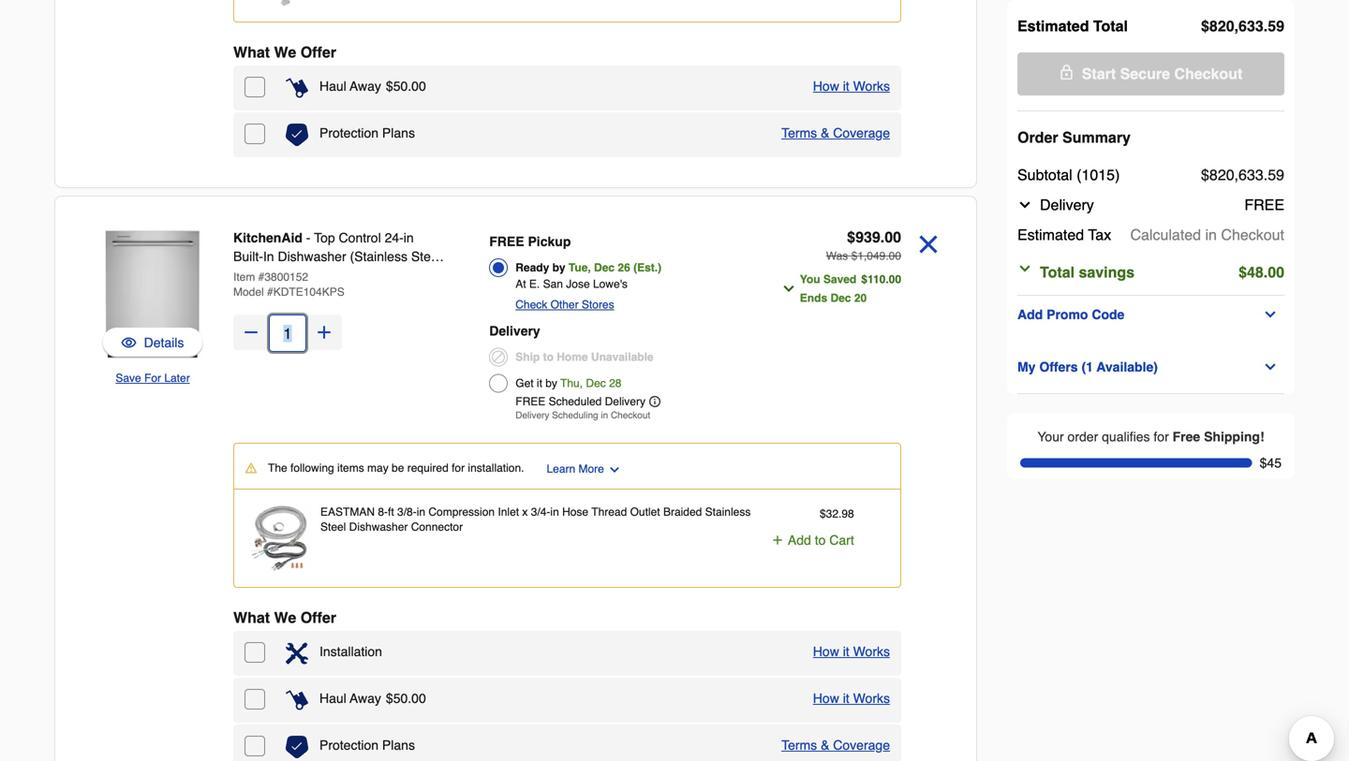 Task type: describe. For each thing, give the bounding box(es) containing it.
50 for third how it works button from the top of the page
[[393, 692, 408, 707]]

block image
[[489, 348, 508, 367]]

in right calculated
[[1205, 226, 1217, 244]]

free scheduled delivery
[[516, 395, 646, 409]]

installation.
[[468, 462, 524, 475]]

home
[[557, 351, 588, 364]]

get
[[516, 377, 534, 390]]

at
[[516, 278, 526, 291]]

-
[[306, 231, 311, 246]]

& for terms & coverage 'button' associated with protection plan filled image
[[821, 738, 830, 753]]

939
[[856, 229, 881, 246]]

add for add to cart
[[788, 533, 811, 548]]

add promo code link
[[1018, 304, 1285, 326]]

8-ft 3/8-in compression inlet x 3/4-in hose thread outlet braided stainless steel dishwasher connector image
[[246, 505, 313, 573]]

how it works for coverage
[[813, 79, 890, 94]]

finish),
[[325, 268, 368, 283]]

in up connector
[[417, 506, 425, 519]]

free pickup
[[489, 234, 571, 249]]

in inside 'option group'
[[601, 410, 608, 421]]

haul away filled image for third how it works button from the top of the page
[[286, 690, 308, 712]]

haul for third how it works button from the top of the page
[[320, 692, 347, 707]]

$ 939 .00 was $ 1,049 .00
[[826, 229, 901, 263]]

free
[[1173, 430, 1201, 445]]

free for free pickup
[[489, 234, 524, 249]]

items
[[337, 462, 364, 475]]

estimated total
[[1018, 17, 1128, 35]]

printshield
[[260, 268, 322, 283]]

more
[[579, 463, 604, 476]]

#3800152
[[258, 271, 308, 284]]

kitchenaid
[[233, 231, 303, 246]]

scheduled
[[549, 395, 602, 409]]

3 how it works from the top
[[813, 692, 890, 707]]

delivery scheduling in checkout
[[516, 410, 650, 421]]

chevron down image down subtotal
[[1018, 198, 1033, 213]]

delivery down get
[[516, 410, 549, 421]]

820,633 for subtotal (1015)
[[1210, 166, 1264, 184]]

order
[[1018, 129, 1058, 146]]

$ 820,633 . 59 for (1015)
[[1201, 166, 1285, 184]]

terms & coverage button for protection plan filled image
[[782, 737, 890, 755]]

add item to cart element
[[788, 531, 854, 550]]

how for terms
[[813, 79, 839, 94]]

$ 820,633 . 59 for total
[[1201, 17, 1285, 35]]

820,633 for estimated total
[[1210, 17, 1264, 35]]

Stepper number input field with increment and decrement buttons number field
[[269, 315, 306, 352]]

50 for coverage's how it works button
[[393, 79, 408, 94]]

(stainless
[[350, 249, 408, 264]]

1 vertical spatial for
[[452, 462, 465, 475]]

what for haul away
[[233, 44, 270, 61]]

your
[[1038, 430, 1064, 445]]

110
[[868, 273, 886, 286]]

what we offer for installation
[[233, 610, 336, 627]]

available)
[[1097, 360, 1158, 375]]

delivery down subtotal (1015)
[[1040, 196, 1094, 214]]

estimated tax
[[1018, 226, 1112, 244]]

terms for protection plan filled icon
[[782, 126, 817, 141]]

59 for estimated total
[[1268, 17, 1285, 35]]

98
[[842, 508, 854, 521]]

2 vertical spatial checkout
[[611, 410, 650, 421]]

3 how from the top
[[813, 692, 839, 707]]

code
[[1092, 307, 1125, 322]]

be
[[392, 462, 404, 475]]

inlet
[[498, 506, 519, 519]]

estimated for estimated tax
[[1018, 226, 1084, 244]]

chevron down image for add promo code
[[1263, 307, 1278, 322]]

2 away from the top
[[350, 692, 381, 707]]

(1015)
[[1077, 166, 1120, 184]]

26
[[618, 261, 630, 275]]

start secure checkout
[[1082, 65, 1243, 82]]

1,049
[[858, 250, 886, 263]]

add for add promo code
[[1018, 307, 1043, 322]]

8-ft 3/8-in compression inlet x 3/4-in hose thread outlet braided stainless steel dishwasher connector
[[320, 506, 751, 534]]

secure image
[[1059, 65, 1074, 80]]

the
[[268, 462, 287, 475]]

learn
[[547, 463, 575, 476]]

ready by tue, dec 26 (est.)
[[516, 261, 662, 275]]

coverage for terms & coverage 'button' associated with protection plan filled image
[[833, 738, 890, 753]]

in
[[263, 249, 274, 264]]

at e. san jose lowe's check other stores
[[516, 278, 628, 312]]

for
[[144, 372, 161, 385]]

chevron down image down estimated tax
[[1018, 261, 1033, 276]]

with
[[233, 268, 257, 283]]

protection plan filled image
[[286, 737, 308, 759]]

haul for coverage's how it works button
[[320, 79, 347, 94]]

$ 48 .00
[[1239, 264, 1285, 281]]

my offers (1 available) link
[[1018, 356, 1285, 379]]

ship to home unavailable
[[516, 351, 654, 364]]

shipping!
[[1204, 430, 1265, 445]]

hose
[[562, 506, 589, 519]]

terms & coverage button for protection plan filled icon
[[782, 124, 890, 142]]

qualifies
[[1102, 430, 1150, 445]]

top control 24-in built-in dishwasher (stainless steel with printshield finish), 47-dba image
[[85, 227, 220, 362]]

1 away from the top
[[350, 79, 381, 94]]

works for terms & coverage
[[853, 79, 890, 94]]

$ 32 . 98
[[820, 508, 854, 521]]

your order qualifies for free shipping!
[[1038, 430, 1265, 445]]

terms for protection plan filled image
[[782, 738, 817, 753]]

in inside top control 24-in built-in dishwasher (stainless steel with printshield finish), 47-dba
[[404, 231, 414, 246]]

lowe's
[[593, 278, 628, 291]]

calculated
[[1130, 226, 1201, 244]]

connector
[[411, 521, 463, 534]]

dishwasher inside 8-ft 3/8-in compression inlet x 3/4-in hose thread outlet braided stainless steel dishwasher connector
[[349, 521, 408, 534]]

the following items may be required for installation.
[[268, 462, 524, 475]]

what for installation
[[233, 610, 270, 627]]

info image
[[649, 396, 661, 408]]

add promo code
[[1018, 307, 1125, 322]]

estimated for estimated total
[[1018, 17, 1089, 35]]

calculated in checkout
[[1130, 226, 1285, 244]]

0 vertical spatial by
[[552, 261, 566, 275]]

offers
[[1039, 360, 1078, 375]]

e.
[[529, 278, 540, 291]]

pickup
[[528, 234, 571, 249]]

order summary
[[1018, 129, 1131, 146]]

learn more
[[547, 463, 604, 476]]

1 horizontal spatial total
[[1093, 17, 1128, 35]]

haul away $ 50 .00 for third how it works button from the top of the page
[[320, 692, 426, 707]]

steel inside 8-ft 3/8-in compression inlet x 3/4-in hose thread outlet braided stainless steel dishwasher connector
[[320, 521, 346, 534]]

thu,
[[560, 377, 583, 390]]

you saved $ 110 .00 ends dec 20
[[800, 273, 901, 305]]

$ inside you saved $ 110 .00 ends dec 20
[[861, 273, 868, 286]]

cart
[[830, 533, 854, 548]]

it for works's how it works button
[[843, 645, 850, 660]]

installation
[[320, 645, 382, 660]]

details
[[144, 335, 184, 350]]

subtotal
[[1018, 166, 1073, 184]]

it for coverage's how it works button
[[843, 79, 850, 94]]

how it works for works
[[813, 645, 890, 660]]

save for later button
[[116, 369, 190, 388]]

haul away $ 50 .00 for coverage's how it works button
[[320, 79, 426, 94]]

8-
[[378, 506, 388, 519]]

check other stores button
[[516, 296, 614, 314]]

ft
[[388, 506, 394, 519]]

59 for subtotal (1015)
[[1268, 166, 1285, 184]]



Task type: vqa. For each thing, say whether or not it's contained in the screenshot.
second ( 1 ) from the top
no



Task type: locate. For each thing, give the bounding box(es) containing it.
1 vertical spatial how it works button
[[813, 643, 890, 662]]

plus image
[[771, 534, 784, 547]]

0 vertical spatial free
[[1245, 196, 1285, 214]]

0 vertical spatial dishwasher
[[278, 249, 346, 264]]

checkout inside button
[[1174, 65, 1243, 82]]

chevron down image
[[1263, 307, 1278, 322], [1263, 360, 1278, 375]]

chevron down image left you
[[781, 282, 796, 297]]

my
[[1018, 360, 1036, 375]]

what we offer for haul away
[[233, 44, 336, 61]]

protection for protection plan filled icon
[[320, 126, 379, 141]]

estimated left tax
[[1018, 226, 1084, 244]]

2 haul away $ 50 .00 from the top
[[320, 692, 426, 707]]

2 vertical spatial .
[[839, 508, 842, 521]]

protection right protection plan filled icon
[[320, 126, 379, 141]]

0 vertical spatial haul away $ 50 .00
[[320, 79, 426, 94]]

1 vertical spatial offer
[[301, 610, 336, 627]]

unavailable
[[591, 351, 654, 364]]

warning image
[[246, 463, 257, 474]]

add left promo
[[1018, 307, 1043, 322]]

0 vertical spatial how it works button
[[813, 77, 890, 96]]

1 horizontal spatial to
[[815, 533, 826, 548]]

checkout
[[1174, 65, 1243, 82], [1221, 226, 1285, 244], [611, 410, 650, 421]]

quickview image
[[121, 334, 136, 352]]

free up calculated in checkout
[[1245, 196, 1285, 214]]

add right plus image
[[788, 533, 811, 548]]

$ 820,633 . 59
[[1201, 17, 1285, 35], [1201, 166, 1285, 184]]

order
[[1068, 430, 1098, 445]]

1 terms & coverage from the top
[[782, 126, 890, 141]]

1 coverage from the top
[[833, 126, 890, 141]]

1 vertical spatial 820,633
[[1210, 166, 1264, 184]]

plans
[[382, 126, 415, 141], [382, 738, 415, 753]]

1 terms from the top
[[782, 126, 817, 141]]

2 protection from the top
[[320, 738, 379, 753]]

haul away filled image up protection plan filled image
[[286, 690, 308, 712]]

protection plans
[[320, 126, 415, 141], [320, 738, 415, 753]]

0 vertical spatial 820,633
[[1210, 17, 1264, 35]]

terms & coverage button
[[782, 124, 890, 142], [782, 737, 890, 755]]

terms & coverage for protection plan filled image
[[782, 738, 890, 753]]

1 vertical spatial checkout
[[1221, 226, 1285, 244]]

2 vertical spatial how
[[813, 692, 839, 707]]

free down get
[[516, 395, 546, 409]]

2 vertical spatial works
[[853, 692, 890, 707]]

what we offer
[[233, 44, 336, 61], [233, 610, 336, 627]]

1 vertical spatial chevron down image
[[1263, 360, 1278, 375]]

1 works from the top
[[853, 79, 890, 94]]

2 59 from the top
[[1268, 166, 1285, 184]]

2 terms & coverage from the top
[[782, 738, 890, 753]]

1 820,633 from the top
[[1210, 17, 1264, 35]]

2 offer from the top
[[301, 610, 336, 627]]

we down 6-ft 3-prong gray range appliance power cord image
[[274, 44, 296, 61]]

0 vertical spatial protection
[[320, 126, 379, 141]]

in left hose
[[550, 506, 559, 519]]

2 vertical spatial free
[[516, 395, 546, 409]]

by
[[552, 261, 566, 275], [546, 377, 557, 390]]

1 we from the top
[[274, 44, 296, 61]]

plus image
[[315, 323, 334, 342]]

1 protection plans from the top
[[320, 126, 415, 141]]

0 vertical spatial chevron down image
[[1263, 307, 1278, 322]]

compression
[[429, 506, 495, 519]]

what
[[233, 44, 270, 61], [233, 610, 270, 627]]

1 vertical spatial to
[[815, 533, 826, 548]]

total down estimated tax
[[1040, 264, 1075, 281]]

chevron down image right more
[[608, 464, 621, 477]]

to
[[543, 351, 554, 364], [815, 533, 826, 548]]

protection for protection plan filled image
[[320, 738, 379, 753]]

summary
[[1063, 129, 1131, 146]]

& for terms & coverage 'button' related to protection plan filled icon
[[821, 126, 830, 141]]

x
[[522, 506, 528, 519]]

1 vertical spatial plans
[[382, 738, 415, 753]]

0 vertical spatial what
[[233, 44, 270, 61]]

for right required
[[452, 462, 465, 475]]

checkout for start secure checkout
[[1174, 65, 1243, 82]]

offer for haul away
[[301, 44, 336, 61]]

dishwasher down -
[[278, 249, 346, 264]]

checkout for calculated in checkout
[[1221, 226, 1285, 244]]

$ 820,633 . 59 up calculated in checkout
[[1201, 166, 1285, 184]]

0 vertical spatial total
[[1093, 17, 1128, 35]]

2 what from the top
[[233, 610, 270, 627]]

1 vertical spatial away
[[350, 692, 381, 707]]

tax
[[1088, 226, 1112, 244]]

in down the free scheduled delivery
[[601, 410, 608, 421]]

saved
[[824, 273, 857, 286]]

what down '8-ft 3/8-in compression inlet x 3/4-in hose thread outlet braided stainless steel dishwasher connector' image
[[233, 610, 270, 627]]

dec inside you saved $ 110 .00 ends dec 20
[[831, 292, 851, 305]]

what we offer up assembly image
[[233, 610, 336, 627]]

start secure checkout button
[[1018, 52, 1285, 96]]

it for third how it works button from the top of the page
[[843, 692, 850, 707]]

how it works button for works
[[813, 643, 890, 662]]

dishwasher down 8-
[[349, 521, 408, 534]]

eastman
[[320, 506, 375, 519]]

haul away filled image up protection plan filled icon
[[286, 77, 308, 99]]

2 50 from the top
[[393, 692, 408, 707]]

1 vertical spatial 59
[[1268, 166, 1285, 184]]

add
[[1018, 307, 1043, 322], [788, 533, 811, 548]]

add to cart
[[788, 533, 854, 548]]

protection plans for protection plan filled icon
[[320, 126, 415, 141]]

checkout right secure at the right of page
[[1174, 65, 1243, 82]]

haul away filled image
[[286, 77, 308, 99], [286, 690, 308, 712]]

how it works button
[[813, 77, 890, 96], [813, 643, 890, 662], [813, 690, 890, 708]]

1 vertical spatial terms & coverage
[[782, 738, 890, 753]]

1 vertical spatial estimated
[[1018, 226, 1084, 244]]

2 plans from the top
[[382, 738, 415, 753]]

was
[[826, 250, 848, 263]]

chevron down image down $ 48 .00 on the right top of page
[[1263, 307, 1278, 322]]

free up ready
[[489, 234, 524, 249]]

for left free
[[1154, 430, 1169, 445]]

check
[[516, 298, 547, 312]]

how
[[813, 79, 839, 94], [813, 645, 839, 660], [813, 692, 839, 707]]

offer up assembly image
[[301, 610, 336, 627]]

2 820,633 from the top
[[1210, 166, 1264, 184]]

1 protection from the top
[[320, 126, 379, 141]]

2 how it works from the top
[[813, 645, 890, 660]]

(est.)
[[634, 261, 662, 275]]

2 we from the top
[[274, 610, 296, 627]]

3 works from the top
[[853, 692, 890, 707]]

we up assembly image
[[274, 610, 296, 627]]

1 vertical spatial &
[[821, 738, 830, 753]]

plans for protection plan filled image
[[382, 738, 415, 753]]

dec up lowe's
[[594, 261, 615, 275]]

dec down saved
[[831, 292, 851, 305]]

0 vertical spatial how
[[813, 79, 839, 94]]

option group containing free pickup
[[489, 229, 749, 426]]

$45
[[1260, 456, 1282, 471]]

1 vertical spatial coverage
[[833, 738, 890, 753]]

1 vertical spatial haul
[[320, 692, 347, 707]]

24-
[[385, 231, 404, 246]]

subtotal (1015)
[[1018, 166, 1120, 184]]

#kdte104kps
[[267, 286, 345, 299]]

to left cart
[[815, 533, 826, 548]]

steel
[[411, 249, 441, 264], [320, 521, 346, 534]]

1 vertical spatial protection plans
[[320, 738, 415, 753]]

save for later
[[116, 372, 190, 385]]

0 vertical spatial what we offer
[[233, 44, 336, 61]]

kitchenaid -
[[233, 231, 314, 246]]

1 vertical spatial by
[[546, 377, 557, 390]]

2 protection plans from the top
[[320, 738, 415, 753]]

1 how it works from the top
[[813, 79, 890, 94]]

terms & coverage for protection plan filled icon
[[782, 126, 890, 141]]

2 terms from the top
[[782, 738, 817, 753]]

dec
[[594, 261, 615, 275], [831, 292, 851, 305], [586, 377, 606, 390]]

haul away $ 50 .00
[[320, 79, 426, 94], [320, 692, 426, 707]]

delivery down 28 in the left of the page
[[605, 395, 646, 409]]

0 vertical spatial estimated
[[1018, 17, 1089, 35]]

1 horizontal spatial for
[[1154, 430, 1169, 445]]

chevron down image for my offers (1 available)
[[1263, 360, 1278, 375]]

2 works from the top
[[853, 645, 890, 660]]

to inside add item to cart element
[[815, 533, 826, 548]]

control
[[339, 231, 381, 246]]

for
[[1154, 430, 1169, 445], [452, 462, 465, 475]]

1 horizontal spatial dishwasher
[[349, 521, 408, 534]]

1 vertical spatial total
[[1040, 264, 1075, 281]]

required
[[407, 462, 449, 475]]

1 vertical spatial what
[[233, 610, 270, 627]]

chevron down image
[[1018, 198, 1033, 213], [1018, 261, 1033, 276], [781, 282, 796, 297], [608, 464, 621, 477]]

it
[[843, 79, 850, 94], [537, 377, 542, 390], [843, 645, 850, 660], [843, 692, 850, 707]]

820,633 up calculated in checkout
[[1210, 166, 1264, 184]]

1 vertical spatial protection
[[320, 738, 379, 753]]

820,633
[[1210, 17, 1264, 35], [1210, 166, 1264, 184]]

1 vertical spatial $ 820,633 . 59
[[1201, 166, 1285, 184]]

ready
[[516, 261, 549, 275]]

. for subtotal (1015)
[[1264, 166, 1268, 184]]

2 estimated from the top
[[1018, 226, 1084, 244]]

offer
[[301, 44, 336, 61], [301, 610, 336, 627]]

protection plans right protection plan filled icon
[[320, 126, 415, 141]]

2 & from the top
[[821, 738, 830, 753]]

we for installation
[[274, 610, 296, 627]]

&
[[821, 126, 830, 141], [821, 738, 830, 753]]

2 how from the top
[[813, 645, 839, 660]]

jose
[[566, 278, 590, 291]]

0 vertical spatial haul away filled image
[[286, 77, 308, 99]]

plans for protection plan filled icon
[[382, 126, 415, 141]]

you
[[800, 273, 820, 286]]

protection right protection plan filled image
[[320, 738, 379, 753]]

3 how it works button from the top
[[813, 690, 890, 708]]

1 vertical spatial dec
[[831, 292, 851, 305]]

protection plans for protection plan filled image
[[320, 738, 415, 753]]

0 vertical spatial terms
[[782, 126, 817, 141]]

delivery up "ship"
[[489, 324, 540, 339]]

what we offer down 6-ft 3-prong gray range appliance power cord image
[[233, 44, 336, 61]]

checkout down info 'icon'
[[611, 410, 650, 421]]

by up san at left
[[552, 261, 566, 275]]

we for haul away
[[274, 44, 296, 61]]

chevron down image inside add promo code link
[[1263, 307, 1278, 322]]

haul away filled image for coverage's how it works button
[[286, 77, 308, 99]]

0 vertical spatial coverage
[[833, 126, 890, 141]]

steel inside top control 24-in built-in dishwasher (stainless steel with printshield finish), 47-dba
[[411, 249, 441, 264]]

1 haul away filled image from the top
[[286, 77, 308, 99]]

.00 inside you saved $ 110 .00 ends dec 20
[[886, 273, 901, 286]]

works
[[853, 79, 890, 94], [853, 645, 890, 660], [853, 692, 890, 707]]

2 $ 820,633 . 59 from the top
[[1201, 166, 1285, 184]]

20
[[854, 292, 867, 305]]

1 vertical spatial haul away filled image
[[286, 690, 308, 712]]

1 vertical spatial terms
[[782, 738, 817, 753]]

protection plans right protection plan filled image
[[320, 738, 415, 753]]

0 horizontal spatial to
[[543, 351, 554, 364]]

protection plan filled image
[[286, 124, 308, 146]]

1 vertical spatial what we offer
[[233, 610, 336, 627]]

0 horizontal spatial dishwasher
[[278, 249, 346, 264]]

coverage for terms & coverage 'button' related to protection plan filled icon
[[833, 126, 890, 141]]

0 horizontal spatial steel
[[320, 521, 346, 534]]

outlet
[[630, 506, 660, 519]]

1 vertical spatial free
[[489, 234, 524, 249]]

6-ft 3-prong gray range appliance power cord image
[[246, 0, 313, 7]]

0 vertical spatial how it works
[[813, 79, 890, 94]]

secure
[[1120, 65, 1170, 82]]

to for ship
[[543, 351, 554, 364]]

1 vertical spatial how it works
[[813, 645, 890, 660]]

offer for installation
[[301, 610, 336, 627]]

2 coverage from the top
[[833, 738, 890, 753]]

remove item image
[[913, 229, 945, 260]]

1 chevron down image from the top
[[1263, 307, 1278, 322]]

0 vertical spatial away
[[350, 79, 381, 94]]

1 vertical spatial works
[[853, 645, 890, 660]]

san
[[543, 278, 563, 291]]

save
[[116, 372, 141, 385]]

1 haul away $ 50 .00 from the top
[[320, 79, 426, 94]]

1 offer from the top
[[301, 44, 336, 61]]

1 vertical spatial 50
[[393, 692, 408, 707]]

1 vertical spatial dishwasher
[[349, 521, 408, 534]]

dishwasher inside top control 24-in built-in dishwasher (stainless steel with printshield finish), 47-dba
[[278, 249, 346, 264]]

estimated up the secure image
[[1018, 17, 1089, 35]]

in up (stainless
[[404, 231, 414, 246]]

1 vertical spatial how
[[813, 645, 839, 660]]

what down 6-ft 3-prong gray range appliance power cord image
[[233, 44, 270, 61]]

1 how from the top
[[813, 79, 839, 94]]

.00
[[408, 79, 426, 94], [881, 229, 901, 246], [886, 250, 901, 263], [1264, 264, 1285, 281], [886, 273, 901, 286], [408, 692, 426, 707]]

1 vertical spatial add
[[788, 533, 811, 548]]

2 how it works button from the top
[[813, 643, 890, 662]]

how it works button for coverage
[[813, 77, 890, 96]]

1 vertical spatial steel
[[320, 521, 346, 534]]

may
[[367, 462, 389, 475]]

item #3800152 model #kdte104kps
[[233, 271, 345, 299]]

works for how it works
[[853, 645, 890, 660]]

0 vertical spatial dec
[[594, 261, 615, 275]]

0 vertical spatial 50
[[393, 79, 408, 94]]

stainless
[[705, 506, 751, 519]]

50
[[393, 79, 408, 94], [393, 692, 408, 707]]

total savings
[[1040, 264, 1135, 281]]

dec left 28 in the left of the page
[[586, 377, 606, 390]]

free for free scheduled delivery
[[516, 395, 546, 409]]

1 plans from the top
[[382, 126, 415, 141]]

2 what we offer from the top
[[233, 610, 336, 627]]

1 50 from the top
[[393, 79, 408, 94]]

0 vertical spatial terms & coverage button
[[782, 124, 890, 142]]

details button
[[102, 328, 203, 358], [121, 334, 184, 352]]

1 haul from the top
[[320, 79, 347, 94]]

get it by thu, dec 28
[[516, 377, 622, 390]]

0 vertical spatial checkout
[[1174, 65, 1243, 82]]

haul
[[320, 79, 347, 94], [320, 692, 347, 707]]

thread
[[592, 506, 627, 519]]

1 vertical spatial terms & coverage button
[[782, 737, 890, 755]]

59
[[1268, 17, 1285, 35], [1268, 166, 1285, 184]]

1 vertical spatial we
[[274, 610, 296, 627]]

0 vertical spatial terms & coverage
[[782, 126, 890, 141]]

1 terms & coverage button from the top
[[782, 124, 890, 142]]

0 vertical spatial steel
[[411, 249, 441, 264]]

0 vertical spatial for
[[1154, 430, 1169, 445]]

checkout up 48 at the top of page
[[1221, 226, 1285, 244]]

0 vertical spatial add
[[1018, 307, 1043, 322]]

how it works
[[813, 79, 890, 94], [813, 645, 890, 660], [813, 692, 890, 707]]

item
[[233, 271, 255, 284]]

2 chevron down image from the top
[[1263, 360, 1278, 375]]

$ 820,633 . 59 up start secure checkout
[[1201, 17, 1285, 35]]

1 vertical spatial haul away $ 50 .00
[[320, 692, 426, 707]]

steel down the eastman
[[320, 521, 346, 534]]

chevron down image inside my offers (1 available) link
[[1263, 360, 1278, 375]]

1 vertical spatial .
[[1264, 166, 1268, 184]]

top control 24-in built-in dishwasher (stainless steel with printshield finish), 47-dba
[[233, 231, 441, 283]]

1 $ 820,633 . 59 from the top
[[1201, 17, 1285, 35]]

0 vertical spatial plans
[[382, 126, 415, 141]]

free for free
[[1245, 196, 1285, 214]]

offer down 6-ft 3-prong gray range appliance power cord image
[[301, 44, 336, 61]]

total up "start"
[[1093, 17, 1128, 35]]

estimated
[[1018, 17, 1089, 35], [1018, 226, 1084, 244]]

steel up dba
[[411, 249, 441, 264]]

2 vertical spatial how it works button
[[813, 690, 890, 708]]

0 vertical spatial to
[[543, 351, 554, 364]]

2 terms & coverage button from the top
[[782, 737, 890, 755]]

option group
[[489, 229, 749, 426]]

0 vertical spatial &
[[821, 126, 830, 141]]

0 horizontal spatial for
[[452, 462, 465, 475]]

0 vertical spatial $ 820,633 . 59
[[1201, 17, 1285, 35]]

1 what from the top
[[233, 44, 270, 61]]

1 what we offer from the top
[[233, 44, 336, 61]]

0 horizontal spatial add
[[788, 533, 811, 548]]

dishwasher
[[278, 249, 346, 264], [349, 521, 408, 534]]

how for how
[[813, 645, 839, 660]]

3/4-
[[531, 506, 550, 519]]

1 horizontal spatial add
[[1018, 307, 1043, 322]]

1 59 from the top
[[1268, 17, 1285, 35]]

48
[[1247, 264, 1264, 281]]

0 vertical spatial works
[[853, 79, 890, 94]]

1 estimated from the top
[[1018, 17, 1089, 35]]

model
[[233, 286, 264, 299]]

ship
[[516, 351, 540, 364]]

. for estimated total
[[1264, 17, 1268, 35]]

minus image
[[242, 323, 260, 342]]

0 vertical spatial 59
[[1268, 17, 1285, 35]]

top
[[314, 231, 335, 246]]

other
[[551, 298, 579, 312]]

0 horizontal spatial total
[[1040, 264, 1075, 281]]

0 vertical spatial haul
[[320, 79, 347, 94]]

1 horizontal spatial steel
[[411, 249, 441, 264]]

by left the thu,
[[546, 377, 557, 390]]

0 vertical spatial protection plans
[[320, 126, 415, 141]]

to right "ship"
[[543, 351, 554, 364]]

stores
[[582, 298, 614, 312]]

0 vertical spatial offer
[[301, 44, 336, 61]]

assembly image
[[286, 643, 308, 665]]

2 vertical spatial dec
[[586, 377, 606, 390]]

2 haul from the top
[[320, 692, 347, 707]]

820,633 up start secure checkout
[[1210, 17, 1264, 35]]

0 vertical spatial .
[[1264, 17, 1268, 35]]

1 & from the top
[[821, 126, 830, 141]]

0 vertical spatial we
[[274, 44, 296, 61]]

to for add
[[815, 533, 826, 548]]

2 vertical spatial how it works
[[813, 692, 890, 707]]

chevron down image up shipping!
[[1263, 360, 1278, 375]]

2 haul away filled image from the top
[[286, 690, 308, 712]]

1 how it works button from the top
[[813, 77, 890, 96]]



